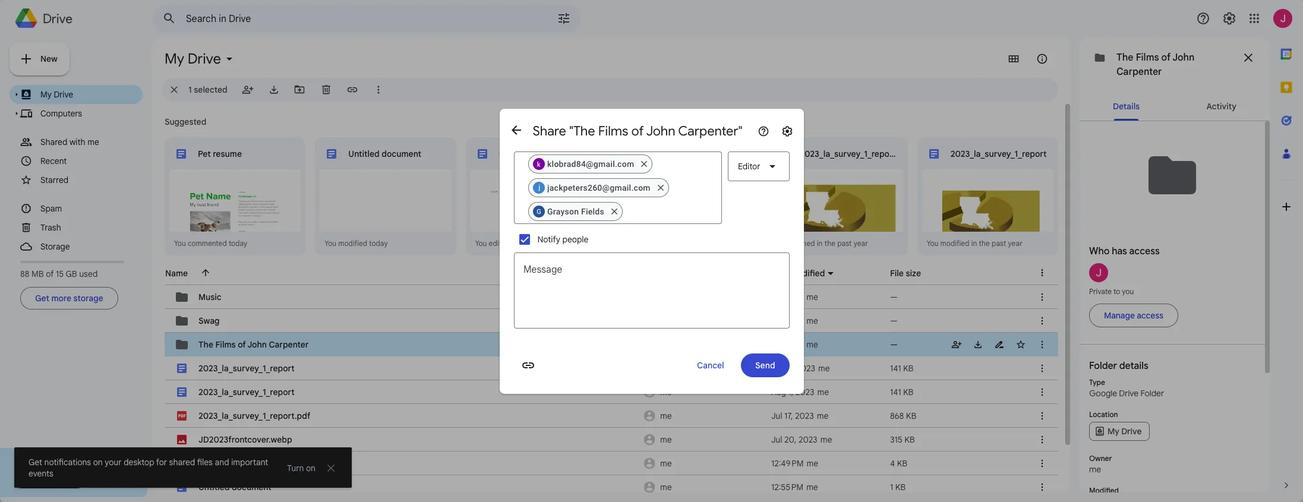 Task type: describe. For each thing, give the bounding box(es) containing it.
document inside 'cell'
[[232, 482, 271, 493]]

drive link
[[12, 7, 73, 33]]

1 for 1 selected
[[188, 84, 192, 95]]

get notifications on your desktop for shared files and important events
[[29, 457, 268, 479]]

2023 for aug 1, 2023
[[796, 387, 815, 398]]

12:59 pm for swag
[[771, 316, 804, 326]]

image image
[[177, 435, 187, 445]]

cell containing swag
[[165, 307, 1058, 335]]

suggested
[[165, 116, 206, 127]]

untitled document for you edited just now
[[499, 149, 572, 159]]

868
[[890, 411, 904, 421]]

4 cell from the top
[[165, 354, 1058, 383]]

kb for jul 19, 2023 me
[[903, 363, 914, 374]]

google drive folder: swag element
[[198, 316, 220, 326]]

2023_la_survey_1_report.pdf inside 'cell'
[[198, 411, 310, 421]]

google docs: pet resume element
[[198, 458, 242, 469]]

you modified in the past year
[[927, 239, 1023, 248]]

2023_la_survey_1_report for jul 19, 2023 me
[[198, 363, 295, 374]]

12:55 pm
[[771, 482, 804, 493]]

your big idea
[[650, 149, 700, 159]]

aug
[[771, 387, 786, 398]]

google drive folder image for the films of john carpenter link
[[1094, 52, 1106, 64]]

last modified by me jul 19, 2023 element
[[771, 363, 830, 374]]

4 kb
[[890, 458, 908, 469]]

desktop inside get notifications on your desktop for shared files and important events
[[124, 457, 154, 468]]

today for resume
[[229, 239, 247, 248]]

turn
[[287, 463, 304, 474]]

you for you edited just now
[[475, 239, 487, 248]]

size: 1 kb
storage used: 1 kb element
[[890, 482, 906, 493]]

2023_la_survey_1_report.pdf pdf you opened in the past year option
[[767, 137, 912, 339]]

google drive folder image for the films of john carpenter
[[175, 338, 189, 352]]

12:49 pm
[[771, 458, 804, 469]]

the films of john carpenter link
[[1094, 51, 1232, 79]]

pet inside option
[[198, 149, 211, 159]]

1 vertical spatial drive
[[31, 456, 51, 467]]

google drive folder image for 'cell' containing the films of john carpenter
[[175, 338, 189, 352]]

jul for jul 19, 2023 me
[[771, 363, 782, 374]]

2023_la_survey_1_report.pdf inside option
[[800, 149, 912, 159]]

owned by me element for 12:55 pm me
[[640, 475, 768, 499]]

the films of john carpenter for 'cell' containing the films of john carpenter
[[198, 339, 309, 350]]

document for you edited just now
[[532, 149, 572, 159]]

google docs image
[[177, 387, 187, 397]]

kb for 12:49 pm me
[[897, 458, 908, 469]]

12:59 pm me for the films of john carpenter
[[771, 339, 818, 350]]

1 12:59 pm from the top
[[771, 292, 804, 303]]

swag
[[198, 316, 220, 326]]

1 vertical spatial the
[[198, 339, 213, 350]]

google docs image for pet resume
[[177, 459, 187, 468]]

now
[[526, 239, 539, 248]]

4
[[890, 458, 895, 469]]

2023 for jul 17, 2023
[[795, 411, 814, 421]]

5 cell from the top
[[165, 378, 1058, 407]]

search google drive image
[[157, 7, 181, 30]]

your
[[105, 457, 122, 468]]

idea
[[683, 149, 700, 159]]

aug 1, 2023 me
[[771, 387, 829, 398]]

pdf image
[[177, 411, 187, 421]]

2023 for jul 20, 2023
[[799, 434, 818, 445]]

google docs: 2023_la_survey_1_report element for jul
[[198, 363, 295, 374]]

last modified by me jul 20, 2023 element
[[771, 434, 832, 445]]

last modified by me 12:59 pm element for swag
[[771, 316, 818, 326]]

list box inside suggested region
[[165, 137, 1058, 339]]

google docs: 2023_la_survey_1_report element for aug
[[198, 387, 295, 398]]

2023 for jul 19, 2023
[[797, 363, 815, 374]]

12:59 pm me for swag
[[771, 316, 818, 326]]

you for you opened in the past year
[[776, 239, 788, 248]]

shared
[[169, 457, 195, 468]]

google docs: untitled document element
[[198, 482, 271, 493]]

get for get notifications on your desktop for shared files and important events
[[29, 457, 42, 468]]

you edited just now
[[475, 239, 539, 248]]

year for 2023_la_survey_1_report.pdf
[[854, 239, 868, 248]]

opened
[[790, 239, 815, 248]]

size: 4 kb
storage used: 4 kb element
[[890, 458, 908, 469]]

image: jd2023frontcover.webp element
[[198, 434, 292, 445]]

document for you modified today
[[382, 149, 421, 159]]

films for google drive folder icon related to 'cell' containing the films of john carpenter
[[215, 339, 236, 350]]

pet resume inside 'cell'
[[198, 458, 242, 469]]

modified for untitled document
[[338, 239, 367, 248]]

download link
[[14, 474, 84, 489]]

today for document
[[369, 239, 388, 248]]

pet resume inside option
[[198, 149, 242, 159]]

1 kb
[[890, 482, 906, 493]]

pet resume google docs you commented today option
[[165, 137, 306, 330]]

— for swag
[[890, 316, 898, 326]]

owned by me element for 12:49 pm me
[[640, 452, 768, 475]]

the for 2023_la_survey_1_report
[[979, 239, 990, 248]]

name button
[[158, 262, 195, 285]]

google drive folder image for swag
[[175, 314, 189, 328]]

untitled for edited
[[499, 149, 530, 159]]

dismiss image
[[327, 465, 335, 472]]

jul 20, 2023 me
[[771, 434, 832, 445]]

google drive folder image for music
[[175, 290, 189, 304]]

141 kb for jul 19, 2023 me
[[890, 363, 914, 374]]

important
[[231, 457, 268, 468]]

pet inside 'cell'
[[198, 458, 211, 469]]

google drive folder image for 'cell' containing swag
[[175, 314, 189, 328]]

of for 'cell' containing the films of john carpenter
[[238, 339, 246, 350]]

1 last modified by me 12:59 pm element from the top
[[771, 292, 818, 303]]

1 — from the top
[[890, 292, 898, 303]]

suggested region
[[153, 104, 1066, 339]]

19,
[[785, 363, 794, 374]]

size: 868 kb
storage used: 868 kb element
[[890, 411, 917, 421]]

region containing name
[[158, 257, 1058, 502]]

1 selected
[[188, 84, 227, 95]]

kb for aug 1, 2023 me
[[903, 387, 914, 398]]

of for the films of john carpenter link
[[1162, 52, 1171, 64]]

you for you modified in the past year
[[927, 239, 939, 248]]

google drive folder: the films of john carpenter element
[[198, 339, 309, 350]]

year for 2023_la_survey_1_report
[[1008, 239, 1023, 248]]

141 kb for aug 1, 2023 me
[[890, 387, 914, 398]]

untitled for modified
[[348, 149, 380, 159]]



Task type: vqa. For each thing, say whether or not it's contained in the screenshot.


Task type: locate. For each thing, give the bounding box(es) containing it.
last modified by me 12:55 pm element
[[771, 482, 818, 493]]

0 horizontal spatial year
[[854, 239, 868, 248]]

google docs image down the shared
[[177, 483, 187, 492]]

the
[[825, 239, 836, 248], [979, 239, 990, 248]]

1 the from the left
[[825, 239, 836, 248]]

—
[[890, 292, 898, 303], [890, 316, 898, 326], [890, 339, 898, 350]]

2023 right 1,
[[796, 387, 815, 398]]

1 vertical spatial 2023_la_survey_1_report
[[198, 363, 295, 374]]

2 cell from the top
[[165, 307, 1058, 335]]

size: 141 kb
storage used: 141 kb element for jul 19, 2023 me
[[890, 363, 914, 374]]

1 vertical spatial pet resume
[[198, 458, 242, 469]]

drive
[[43, 10, 73, 26], [31, 456, 51, 467]]

the for 2023_la_survey_1_report.pdf
[[825, 239, 836, 248]]

0 horizontal spatial for
[[53, 456, 64, 467]]

315 kb
[[890, 434, 915, 445]]

you for you modified today
[[325, 239, 336, 248]]

2 vertical spatial 2023_la_survey_1_report
[[198, 387, 295, 398]]

3 you from the left
[[475, 239, 487, 248]]

region
[[158, 257, 1058, 502]]

1 past from the left
[[837, 239, 852, 248]]

6 owned by me element from the top
[[640, 452, 768, 475]]

kb
[[903, 363, 914, 374], [903, 387, 914, 398], [906, 411, 917, 421], [905, 434, 915, 445], [897, 458, 908, 469], [895, 482, 906, 493]]

8 cell from the top
[[165, 449, 1058, 478]]

you inside option
[[475, 239, 487, 248]]

0 vertical spatial resume
[[213, 149, 242, 159]]

get inside get notifications on your desktop for shared files and important events
[[29, 457, 42, 468]]

carpenter for 'cell' containing the films of john carpenter
[[269, 339, 309, 350]]

1 vertical spatial jul
[[771, 411, 782, 421]]

john inside the films of john carpenter
[[1173, 52, 1195, 64]]

resume inside option
[[213, 149, 242, 159]]

google docs image for untitled document
[[177, 483, 187, 492]]

jul 17, 2023 me
[[771, 411, 829, 421]]

0 vertical spatial films
[[1136, 52, 1159, 64]]

pet resume down suggested
[[198, 149, 242, 159]]

141
[[890, 363, 901, 374], [890, 387, 901, 398]]

in
[[817, 239, 823, 248], [971, 239, 977, 248]]

year
[[854, 239, 868, 248], [1008, 239, 1023, 248]]

3 12:59 pm from the top
[[771, 339, 804, 350]]

0 vertical spatial 2023_la_survey_1_report.pdf
[[800, 149, 912, 159]]

7 owned by me element from the top
[[640, 475, 768, 499]]

1 cell from the top
[[165, 283, 1058, 311]]

1 vertical spatial john
[[248, 339, 267, 350]]

download
[[29, 476, 69, 487]]

0 horizontal spatial the
[[825, 239, 836, 248]]

1 141 from the top
[[890, 363, 901, 374]]

0 horizontal spatial in
[[817, 239, 823, 248]]

films
[[1136, 52, 1159, 64], [215, 339, 236, 350]]

resume inside 'cell'
[[213, 458, 242, 469]]

1 modified from the left
[[338, 239, 367, 248]]

1 vertical spatial last modified by me 12:59 pm element
[[771, 316, 818, 326]]

1 horizontal spatial untitled document
[[348, 149, 421, 159]]

last modified by me 12:59 pm element
[[771, 292, 818, 303], [771, 316, 818, 326], [771, 339, 818, 350]]

jul left "20,"
[[771, 434, 782, 445]]

2 horizontal spatial untitled
[[499, 149, 530, 159]]

document
[[382, 149, 421, 159], [532, 149, 572, 159], [232, 482, 271, 493]]

2 past from the left
[[992, 239, 1006, 248]]

0 vertical spatial jul
[[771, 363, 782, 374]]

list box containing pet resume
[[165, 137, 1058, 339]]

0 horizontal spatial 1
[[188, 84, 192, 95]]

0 horizontal spatial modified
[[338, 239, 367, 248]]

cell
[[165, 283, 1058, 311], [165, 307, 1058, 335], [165, 330, 1058, 359], [165, 354, 1058, 383], [165, 378, 1058, 407], [165, 402, 1058, 430], [165, 426, 1058, 454], [165, 449, 1058, 478], [165, 473, 1058, 502]]

films inside the films of john carpenter
[[1136, 52, 1159, 64]]

you opened in the past year
[[776, 239, 868, 248]]

your big idea google slides you opened in the past week option
[[616, 137, 757, 257]]

pet resume
[[198, 149, 242, 159], [198, 458, 242, 469]]

1 vertical spatial of
[[238, 339, 246, 350]]

0 vertical spatial 1
[[188, 84, 192, 95]]

size: 141 kb
storage used: 141 kb element
[[890, 363, 914, 374], [890, 387, 914, 398]]

reverse sort direction image
[[200, 267, 211, 278]]

0 horizontal spatial carpenter
[[269, 339, 309, 350]]

selected
[[194, 84, 227, 95]]

past for 2023_la_survey_1_report
[[992, 239, 1006, 248]]

google drive folder image
[[175, 290, 189, 304], [175, 290, 189, 304], [175, 314, 189, 328], [175, 338, 189, 352]]

1 horizontal spatial in
[[971, 239, 977, 248]]

1 vertical spatial size: 141 kb
storage used: 141 kb element
[[890, 387, 914, 398]]

1 today from the left
[[229, 239, 247, 248]]

carpenter
[[1117, 66, 1162, 78], [269, 339, 309, 350]]

2 vertical spatial last modified by me 12:59 pm element
[[771, 339, 818, 350]]

untitled
[[348, 149, 380, 159], [499, 149, 530, 159], [198, 482, 230, 493]]

0 horizontal spatial untitled
[[198, 482, 230, 493]]

jd2023frontcover.webp
[[198, 434, 292, 445]]

jul 19, 2023 me
[[771, 363, 830, 374]]

for inside get notifications on your desktop for shared files and important events
[[156, 457, 167, 468]]

owned by me element
[[640, 333, 768, 357], [640, 357, 768, 380], [640, 380, 768, 404], [640, 404, 768, 428], [640, 428, 768, 452], [640, 452, 768, 475], [640, 475, 768, 499]]

you modified today
[[325, 239, 388, 248]]

past
[[837, 239, 852, 248], [992, 239, 1006, 248]]

2 today from the left
[[369, 239, 388, 248]]

tab list
[[1270, 37, 1303, 469]]

jul for jul 20, 2023 me
[[771, 434, 782, 445]]

0 vertical spatial 12:59 pm me
[[771, 292, 818, 303]]

in for 2023_la_survey_1_report
[[971, 239, 977, 248]]

2023_la_survey_1_report google docs you modified in the past year option
[[917, 137, 1058, 330]]

edited
[[489, 239, 510, 248]]

google docs image left files at the bottom of page
[[177, 459, 187, 468]]

big
[[669, 149, 681, 159]]

untitled inside untitled document google docs you edited just now option
[[499, 149, 530, 159]]

jul left 17,
[[771, 411, 782, 421]]

1 vertical spatial 141 kb
[[890, 387, 914, 398]]

films inside 'cell'
[[215, 339, 236, 350]]

0 horizontal spatial today
[[229, 239, 247, 248]]

carpenter for the films of john carpenter link
[[1117, 66, 1162, 78]]

2023_la_survey_1_report.pdf
[[800, 149, 912, 159], [198, 411, 310, 421]]

5 owned by me element from the top
[[640, 428, 768, 452]]

turn on button
[[275, 463, 316, 474]]

1 horizontal spatial modified
[[941, 239, 970, 248]]

0 vertical spatial drive
[[43, 10, 73, 26]]

3 google docs image from the top
[[177, 483, 187, 492]]

0 horizontal spatial of
[[238, 339, 246, 350]]

owned by me element for jul 19, 2023 me
[[640, 357, 768, 380]]

you for you commented today
[[174, 239, 186, 248]]

— for the films of john carpenter
[[890, 339, 898, 350]]

films for the films of john carpenter link's google drive folder icon
[[1136, 52, 1159, 64]]

size: 315 kb
storage used: 315 kb element
[[890, 434, 915, 445]]

2 last modified by me 12:59 pm element from the top
[[771, 316, 818, 326]]

1 inside 'cell'
[[890, 482, 893, 493]]

2 jul from the top
[[771, 411, 782, 421]]

on inside get notifications on your desktop for shared files and important events
[[93, 457, 103, 468]]

1 size: 141 kb
storage used: 141 kb element from the top
[[890, 363, 914, 374]]

john
[[1173, 52, 1195, 64], [248, 339, 267, 350]]

list box
[[165, 137, 1058, 339]]

john for the films of john carpenter link
[[1173, 52, 1195, 64]]

untitled document
[[348, 149, 421, 159], [499, 149, 572, 159], [198, 482, 271, 493]]

1 horizontal spatial of
[[1162, 52, 1171, 64]]

2 141 from the top
[[890, 387, 901, 398]]

untitled document inside option
[[499, 149, 572, 159]]

1 horizontal spatial the films of john carpenter
[[1117, 52, 1195, 78]]

kb for jul 17, 2023 me
[[906, 411, 917, 421]]

2 horizontal spatial document
[[532, 149, 572, 159]]

1 vertical spatial films
[[215, 339, 236, 350]]

0 vertical spatial the
[[1117, 52, 1134, 64]]

2 vertical spatial google docs image
[[177, 483, 187, 492]]

cell containing the films of john carpenter
[[165, 330, 1058, 359]]

of inside 'cell'
[[238, 339, 246, 350]]

2 you from the left
[[325, 239, 336, 248]]

1 horizontal spatial the
[[979, 239, 990, 248]]

close image
[[130, 454, 137, 461]]

20,
[[785, 434, 797, 445]]

1 vertical spatial google docs image
[[177, 459, 187, 468]]

document inside option
[[532, 149, 572, 159]]

turn on
[[287, 463, 316, 474]]

1 jul from the top
[[771, 363, 782, 374]]

1 horizontal spatial document
[[382, 149, 421, 159]]

untitled document inside option
[[348, 149, 421, 159]]

6 cell from the top
[[165, 402, 1058, 430]]

0 vertical spatial google docs: 2023_la_survey_1_report element
[[198, 363, 295, 374]]

4 you from the left
[[776, 239, 788, 248]]

modified for 2023_la_survey_1_report
[[941, 239, 970, 248]]

2023 right 19,
[[797, 363, 815, 374]]

owned by me element for jul 20, 2023 me
[[640, 428, 768, 452]]

the films of john carpenter for the films of john carpenter link
[[1117, 52, 1195, 78]]

kb for 12:55 pm me
[[895, 482, 906, 493]]

for
[[53, 456, 64, 467], [156, 457, 167, 468]]

1 horizontal spatial today
[[369, 239, 388, 248]]

commented
[[188, 239, 227, 248]]

in for 2023_la_survey_1_report.pdf
[[817, 239, 823, 248]]

google docs image
[[177, 364, 187, 373], [177, 459, 187, 468], [177, 483, 187, 492]]

3 jul from the top
[[771, 434, 782, 445]]

music
[[198, 292, 221, 303]]

google docs image up google docs image at the left
[[177, 364, 187, 373]]

2023_la_survey_1_report inside option
[[951, 149, 1047, 159]]

2 size: 141 kb
storage used: 141 kb element from the top
[[890, 387, 914, 398]]

pet resume up the google docs: untitled document element
[[198, 458, 242, 469]]

notifications
[[44, 457, 91, 468]]

1 horizontal spatial get
[[29, 457, 42, 468]]

141 kb
[[890, 363, 914, 374], [890, 387, 914, 398]]

the films of john carpenter inside 'cell'
[[198, 339, 309, 350]]

1 vertical spatial 2023_la_survey_1_report.pdf
[[198, 411, 310, 421]]

2023 right "20,"
[[799, 434, 818, 445]]

pdf: 2023_la_survey_1_report.pdf element
[[198, 411, 310, 421]]

the films of john carpenter
[[1117, 52, 1195, 78], [198, 339, 309, 350]]

1 in from the left
[[817, 239, 823, 248]]

1 horizontal spatial john
[[1173, 52, 1195, 64]]

1 vertical spatial 1
[[890, 482, 893, 493]]

1 vertical spatial the films of john carpenter
[[198, 339, 309, 350]]

jul
[[771, 363, 782, 374], [771, 411, 782, 421], [771, 434, 782, 445]]

google drive folder image
[[1094, 52, 1106, 66], [1094, 52, 1106, 64], [175, 314, 189, 328], [175, 338, 189, 352]]

size: 141 kb
storage used: 141 kb element for aug 1, 2023 me
[[890, 387, 914, 398]]

pet left the and
[[198, 458, 211, 469]]

get
[[14, 456, 28, 467], [29, 457, 42, 468]]

3 cell from the top
[[165, 330, 1058, 359]]

5 you from the left
[[927, 239, 939, 248]]

desktop left your
[[66, 456, 98, 467]]

get drive for desktop
[[14, 456, 98, 467]]

1 vertical spatial 141
[[890, 387, 901, 398]]

1 horizontal spatial 2023_la_survey_1_report.pdf
[[800, 149, 912, 159]]

141 for aug 1, 2023 me
[[890, 387, 901, 398]]

1 vertical spatial google docs: 2023_la_survey_1_report element
[[198, 387, 295, 398]]

0 horizontal spatial past
[[837, 239, 852, 248]]

of inside the films of john carpenter
[[1162, 52, 1171, 64]]

2 modified from the left
[[941, 239, 970, 248]]

141 for jul 19, 2023 me
[[890, 363, 901, 374]]

today
[[229, 239, 247, 248], [369, 239, 388, 248]]

0 vertical spatial the films of john carpenter
[[1117, 52, 1195, 78]]

1 horizontal spatial carpenter
[[1117, 66, 1162, 78]]

of
[[1162, 52, 1171, 64], [238, 339, 246, 350]]

past for 2023_la_survey_1_report.pdf
[[837, 239, 852, 248]]

2 google docs: 2023_la_survey_1_report element from the top
[[198, 387, 295, 398]]

4 owned by me element from the top
[[640, 404, 768, 428]]

1 horizontal spatial 1
[[890, 482, 893, 493]]

google docs: 2023_la_survey_1_report element down google drive folder: the films of john carpenter element
[[198, 363, 295, 374]]

1 down "4"
[[890, 482, 893, 493]]

1 horizontal spatial desktop
[[124, 457, 154, 468]]

868 kb
[[890, 411, 917, 421]]

0 horizontal spatial untitled document
[[198, 482, 271, 493]]

0 horizontal spatial films
[[215, 339, 236, 350]]

for left the shared
[[156, 457, 167, 468]]

just
[[512, 239, 524, 248]]

2023_la_survey_1_report
[[951, 149, 1047, 159], [198, 363, 295, 374], [198, 387, 295, 398]]

for up events
[[53, 456, 64, 467]]

cell containing music
[[165, 283, 1058, 311]]

9 cell from the top
[[165, 473, 1058, 502]]

untitled document google docs you modified today option
[[315, 137, 456, 330]]

3 12:59 pm me from the top
[[771, 339, 818, 350]]

0 vertical spatial 141 kb
[[890, 363, 914, 374]]

0 horizontal spatial on
[[93, 457, 103, 468]]

0 vertical spatial pet
[[198, 149, 211, 159]]

events
[[29, 468, 53, 479]]

2 horizontal spatial untitled document
[[499, 149, 572, 159]]

untitled document for you modified today
[[348, 149, 421, 159]]

and
[[215, 457, 229, 468]]

2 in from the left
[[971, 239, 977, 248]]

2 the from the left
[[979, 239, 990, 248]]

1 vertical spatial —
[[890, 316, 898, 326]]

0 horizontal spatial get
[[14, 456, 28, 467]]

1,
[[788, 387, 794, 398]]

0 vertical spatial john
[[1173, 52, 1195, 64]]

you commented today
[[174, 239, 247, 248]]

2 year from the left
[[1008, 239, 1023, 248]]

12:49 pm me
[[771, 458, 818, 469]]

2023
[[797, 363, 815, 374], [796, 387, 815, 398], [795, 411, 814, 421], [799, 434, 818, 445]]

1 141 kb from the top
[[890, 363, 914, 374]]

2 vertical spatial —
[[890, 339, 898, 350]]

jul left 19,
[[771, 363, 782, 374]]

7 cell from the top
[[165, 426, 1058, 454]]

315
[[890, 434, 902, 445]]

1 google docs image from the top
[[177, 364, 187, 373]]

name
[[165, 268, 188, 279]]

0 vertical spatial size: 141 kb
storage used: 141 kb element
[[890, 363, 914, 374]]

untitled document inside 'cell'
[[198, 482, 271, 493]]

1 vertical spatial pet
[[198, 458, 211, 469]]

12:59 pm for the films of john carpenter
[[771, 339, 804, 350]]

2 141 kb from the top
[[890, 387, 914, 398]]

None search field
[[152, 4, 581, 33]]

desktop
[[66, 456, 98, 467], [124, 457, 154, 468]]

last modified by me aug 1, 2023 element
[[771, 387, 829, 398]]

the
[[1117, 52, 1134, 64], [198, 339, 213, 350]]

last modified by me 12:49 pm element
[[771, 458, 818, 469]]

3 owned by me element from the top
[[640, 380, 768, 404]]

2023_la_survey_1_report for aug 1, 2023 me
[[198, 387, 295, 398]]

untitled document google docs you edited just now option
[[466, 137, 607, 330]]

google docs: 2023_la_survey_1_report element
[[198, 363, 295, 374], [198, 387, 295, 398]]

jul for jul 17, 2023 me
[[771, 411, 782, 421]]

17,
[[785, 411, 793, 421]]

1 google docs: 2023_la_survey_1_report element from the top
[[198, 363, 295, 374]]

cell containing 2023_la_survey_1_report.pdf
[[165, 402, 1058, 430]]

1 vertical spatial resume
[[213, 458, 242, 469]]

1 vertical spatial 12:59 pm
[[771, 316, 804, 326]]

2 12:59 pm me from the top
[[771, 316, 818, 326]]

get up download link
[[14, 456, 28, 467]]

2023 right 17,
[[795, 411, 814, 421]]

2 — from the top
[[890, 316, 898, 326]]

1
[[188, 84, 192, 95], [890, 482, 893, 493]]

1 owned by me element from the top
[[640, 333, 768, 357]]

1 horizontal spatial past
[[992, 239, 1006, 248]]

0 vertical spatial 141
[[890, 363, 901, 374]]

owned by me element for 12:59 pm me
[[640, 333, 768, 357]]

owned by me element for aug 1, 2023 me
[[640, 380, 768, 404]]

1 horizontal spatial for
[[156, 457, 167, 468]]

3 last modified by me 12:59 pm element from the top
[[771, 339, 818, 350]]

2 owned by me element from the top
[[640, 357, 768, 380]]

last modified by me 12:59 pm element for the films of john carpenter
[[771, 339, 818, 350]]

1 vertical spatial carpenter
[[269, 339, 309, 350]]

untitled inside 'cell'
[[198, 482, 230, 493]]

on
[[93, 457, 103, 468], [306, 463, 316, 474]]

2 vertical spatial 12:59 pm
[[771, 339, 804, 350]]

0 horizontal spatial the films of john carpenter
[[198, 339, 309, 350]]

on left your
[[93, 457, 103, 468]]

12:59 pm
[[771, 292, 804, 303], [771, 316, 804, 326], [771, 339, 804, 350]]

1 horizontal spatial the
[[1117, 52, 1134, 64]]

0 horizontal spatial 2023_la_survey_1_report.pdf
[[198, 411, 310, 421]]

kb for jul 20, 2023 me
[[905, 434, 915, 445]]

cell containing untitled document
[[165, 473, 1058, 502]]

your
[[650, 149, 667, 159]]

you
[[174, 239, 186, 248], [325, 239, 336, 248], [475, 239, 487, 248], [776, 239, 788, 248], [927, 239, 939, 248]]

more actions toolbar
[[946, 334, 1032, 355]]

0 vertical spatial carpenter
[[1117, 66, 1162, 78]]

modified
[[338, 239, 367, 248], [941, 239, 970, 248]]

files
[[197, 457, 213, 468]]

google docs image for 2023_la_survey_1_report
[[177, 364, 187, 373]]

1 year from the left
[[854, 239, 868, 248]]

john for 'cell' containing the films of john carpenter
[[248, 339, 267, 350]]

0 vertical spatial 2023_la_survey_1_report
[[951, 149, 1047, 159]]

get up events
[[29, 457, 42, 468]]

2 vertical spatial 12:59 pm me
[[771, 339, 818, 350]]

cell containing jd2023frontcover.webp
[[165, 426, 1058, 454]]

1 horizontal spatial year
[[1008, 239, 1023, 248]]

1 horizontal spatial on
[[306, 463, 316, 474]]

1 left selected
[[188, 84, 192, 95]]

12:55 pm me
[[771, 482, 818, 493]]

1 you from the left
[[174, 239, 186, 248]]

1 horizontal spatial untitled
[[348, 149, 380, 159]]

last modified by me jul 17, 2023 element
[[771, 411, 829, 421]]

owned by me element for jul 17, 2023 me
[[640, 404, 768, 428]]

on right 'turn'
[[306, 463, 316, 474]]

get for get drive for desktop
[[14, 456, 28, 467]]

resume
[[213, 149, 242, 159], [213, 458, 242, 469]]

0 vertical spatial of
[[1162, 52, 1171, 64]]

desktop right your
[[124, 457, 154, 468]]

0 horizontal spatial desktop
[[66, 456, 98, 467]]

google docs: 2023_la_survey_1_report element up the pdf: 2023_la_survey_1_report.pdf element
[[198, 387, 295, 398]]

2 12:59 pm from the top
[[771, 316, 804, 326]]

0 vertical spatial —
[[890, 292, 898, 303]]

3 — from the top
[[890, 339, 898, 350]]

1 for 1 kb
[[890, 482, 893, 493]]

me
[[807, 292, 818, 303], [807, 316, 818, 326], [807, 339, 818, 350], [818, 363, 830, 374], [660, 387, 672, 398], [817, 387, 829, 398], [660, 411, 672, 421], [817, 411, 829, 421], [660, 434, 672, 445], [821, 434, 832, 445], [660, 458, 672, 469], [807, 458, 818, 469], [660, 482, 672, 493], [807, 482, 818, 493]]

0 vertical spatial last modified by me 12:59 pm element
[[771, 292, 818, 303]]

cell containing pet resume
[[165, 449, 1058, 478]]

2 google docs image from the top
[[177, 459, 187, 468]]

0 vertical spatial 12:59 pm
[[771, 292, 804, 303]]

12:59 pm me
[[771, 292, 818, 303], [771, 316, 818, 326], [771, 339, 818, 350]]

0 vertical spatial google docs image
[[177, 364, 187, 373]]

untitled inside untitled document google docs you modified today option
[[348, 149, 380, 159]]

1 12:59 pm me from the top
[[771, 292, 818, 303]]

document inside option
[[382, 149, 421, 159]]

1 vertical spatial 12:59 pm me
[[771, 316, 818, 326]]

carpenter inside 'cell'
[[269, 339, 309, 350]]

0 horizontal spatial john
[[248, 339, 267, 350]]

google drive folder: music element
[[198, 292, 221, 303]]

0 horizontal spatial the
[[198, 339, 213, 350]]

0 vertical spatial pet resume
[[198, 149, 242, 159]]

2 vertical spatial jul
[[771, 434, 782, 445]]

0 horizontal spatial document
[[232, 482, 271, 493]]

1 horizontal spatial films
[[1136, 52, 1159, 64]]

john inside 'cell'
[[248, 339, 267, 350]]

pet
[[198, 149, 211, 159], [198, 458, 211, 469]]

pet down suggested
[[198, 149, 211, 159]]



